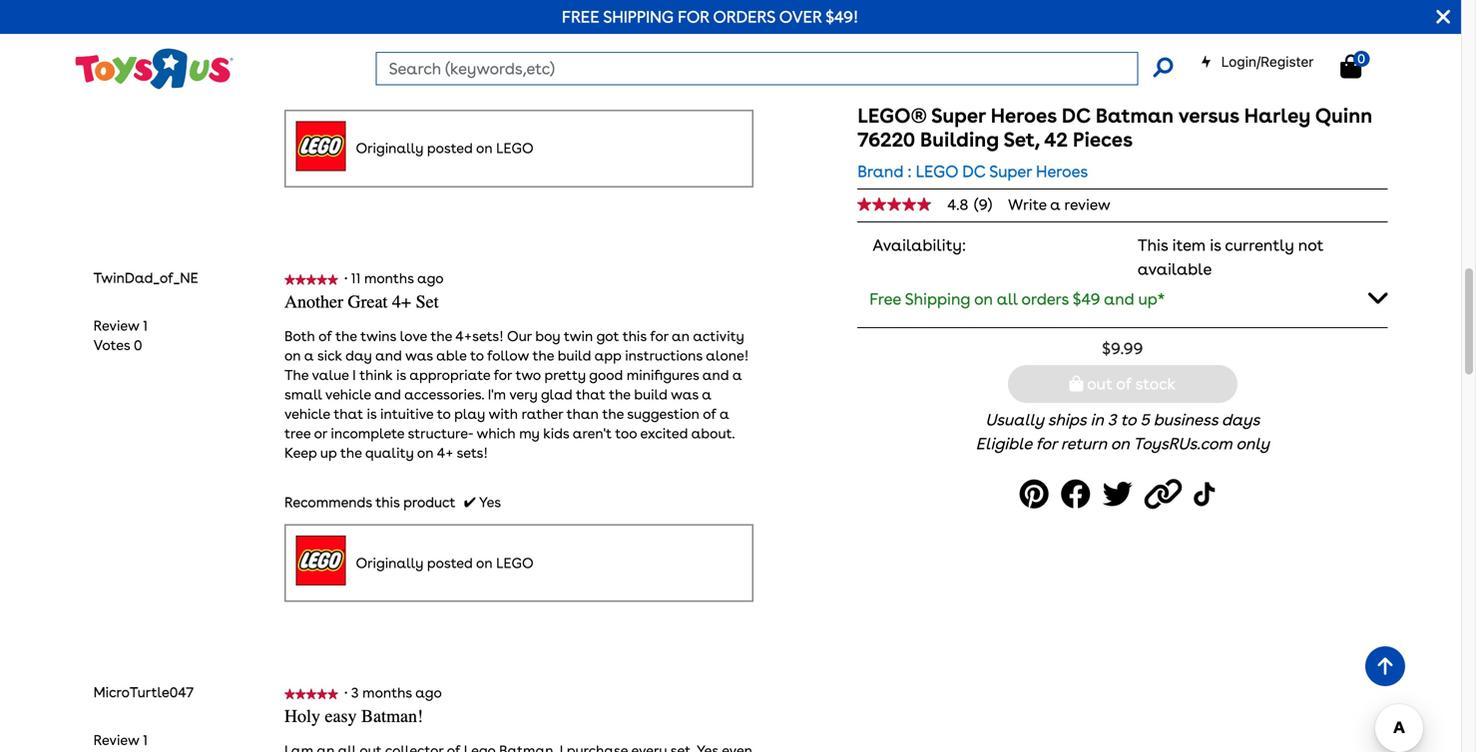 Task type: describe. For each thing, give the bounding box(es) containing it.
free shipping for orders over $49! link
[[562, 7, 859, 26]]

write a review button
[[1009, 196, 1111, 214]]

good
[[589, 367, 623, 384]]

orders
[[1022, 290, 1070, 309]]

review
[[1065, 196, 1111, 214]]

recommends this product ✔ yes for second lego image from the top
[[285, 494, 501, 511]]

i'm
[[488, 386, 506, 403]]

votes
[[93, 337, 130, 354]]

microturtle047
[[93, 685, 194, 702]]

boy
[[536, 328, 561, 345]]

pieces
[[1073, 128, 1133, 152]]

0 vertical spatial vehicle
[[325, 386, 371, 403]]

0 horizontal spatial to
[[437, 406, 451, 423]]

aren't
[[573, 425, 612, 442]]

1 vertical spatial heroes
[[1037, 162, 1089, 181]]

the
[[285, 367, 309, 384]]

my
[[519, 425, 540, 442]]

is inside this item is currently not available
[[1211, 236, 1222, 255]]

brand : lego dc super heroes link
[[858, 160, 1089, 184]]

1 vertical spatial vehicle
[[285, 406, 330, 423]]

free
[[870, 290, 902, 309]]

not
[[1299, 236, 1324, 255]]

kids
[[543, 425, 570, 442]]

toysrus.com
[[1134, 435, 1233, 454]]

$9.99
[[1103, 339, 1144, 359]]

up
[[320, 445, 337, 462]]

recommends this product ✔ yes for second lego image from the bottom of the page
[[285, 79, 501, 96]]

on inside dropdown button
[[975, 290, 994, 309]]

2 lego image from the top
[[296, 536, 346, 586]]

· 3 months ago
[[345, 685, 449, 702]]

✔ for second lego image from the bottom of the page
[[464, 79, 476, 96]]

our
[[507, 328, 532, 345]]

0 horizontal spatial build
[[558, 347, 592, 364]]

✔ for second lego image from the top
[[464, 494, 476, 511]]

day
[[346, 347, 372, 364]]

and inside dropdown button
[[1105, 290, 1135, 309]]

pretty
[[545, 367, 586, 384]]

structure-
[[408, 425, 474, 442]]

days
[[1222, 411, 1261, 430]]

lego® super heroes dc batman versus harley quinn 76220 building set, 42 pieces brand : lego dc super heroes
[[858, 104, 1373, 181]]

0 vertical spatial super
[[932, 104, 986, 128]]

an
[[672, 328, 690, 345]]

follow
[[487, 347, 529, 364]]

0 inside 'link'
[[1358, 51, 1366, 66]]

the down the boy
[[533, 347, 554, 364]]

recommends for second lego image from the bottom of the page
[[285, 79, 372, 96]]

lego for second lego image from the top
[[496, 555, 534, 572]]

list for another great 4+ set
[[93, 316, 148, 355]]

$49!
[[826, 7, 859, 26]]

out of stock
[[1084, 375, 1176, 394]]

play
[[454, 406, 486, 423]]

usually
[[986, 411, 1044, 430]]

free shipping on all orders $49 and up* button
[[858, 278, 1388, 320]]

return
[[1061, 435, 1108, 454]]

harley
[[1245, 104, 1311, 128]]

list for holy easy batman!
[[93, 732, 148, 751]]

5
[[1141, 411, 1150, 430]]

intuitive
[[381, 406, 434, 423]]

1 posted from the top
[[427, 140, 473, 157]]

3 inside usually ships in 3 to 5 business days eligible for return on toysrus.com only
[[1108, 411, 1117, 430]]

of for out
[[1117, 375, 1132, 394]]

both of the twins love the 4+sets! our boy twin got this for an activity on a sick day and was able to follow the build app instructions alone! the value i think is appropriate for two pretty good minifigures and a small vehicle and accessories. i'm very glad that the build was a vehicle that is intuitive to play with rather than the suggestion of a tree or incomplete structure- which my kids aren't too excited about. keep up the quality on 4+ sets!
[[285, 328, 749, 462]]

for inside usually ships in 3 to 5 business days eligible for return on toysrus.com only
[[1036, 435, 1057, 454]]

shipping
[[905, 290, 971, 309]]

(9)
[[975, 196, 993, 214]]

this inside 'both of the twins love the 4+sets! our boy twin got this for an activity on a sick day and was able to follow the build app instructions alone! the value i think is appropriate for two pretty good minifigures and a small vehicle and accessories. i'm very glad that the build was a vehicle that is intuitive to play with rather than the suggestion of a tree or incomplete structure- which my kids aren't too excited about. keep up the quality on 4+ sets!'
[[623, 328, 647, 345]]

· for great
[[345, 270, 348, 287]]

about.
[[692, 425, 735, 442]]

too
[[615, 425, 637, 442]]

lego for second lego image from the bottom of the page
[[496, 140, 534, 157]]

1 vertical spatial was
[[671, 386, 699, 403]]

0 vertical spatial dc
[[1062, 104, 1091, 128]]

accessories.
[[405, 386, 485, 403]]

app
[[595, 347, 622, 364]]

0 vertical spatial 4+
[[392, 292, 412, 312]]

shopping bag image for out of stock button
[[1070, 376, 1084, 392]]

of for both
[[319, 328, 332, 345]]

free shipping on all orders $49 and up*
[[870, 290, 1166, 309]]

4.8
[[948, 196, 969, 214]]

alone!
[[706, 347, 749, 364]]

review for review 1
[[93, 733, 139, 749]]

with
[[489, 406, 518, 423]]

or
[[314, 425, 327, 442]]

lego®
[[858, 104, 927, 128]]

0 horizontal spatial was
[[405, 347, 433, 364]]

set,
[[1004, 128, 1040, 152]]

got
[[597, 328, 619, 345]]

recommends for second lego image from the top
[[285, 494, 372, 511]]

ships
[[1048, 411, 1087, 430]]

login/register
[[1222, 53, 1315, 70]]

orders
[[713, 7, 776, 26]]

two
[[516, 367, 541, 384]]

eligible
[[976, 435, 1032, 454]]

toys r us image
[[73, 46, 233, 92]]

another
[[285, 292, 343, 312]]

batman
[[1096, 104, 1174, 128]]

in
[[1091, 411, 1104, 430]]

1 for review 1 votes 0
[[143, 317, 148, 334]]

holy easy batman!
[[285, 707, 423, 728]]

login/register button
[[1201, 52, 1315, 72]]

minifigures
[[627, 367, 699, 384]]

glad
[[541, 386, 573, 403]]

free shipping for orders over $49!
[[562, 7, 859, 26]]

the right 'up'
[[340, 445, 362, 462]]

suggestion
[[627, 406, 700, 423]]

great
[[348, 292, 388, 312]]

brand
[[858, 162, 904, 181]]

availability:
[[873, 236, 967, 255]]

review 1
[[93, 733, 148, 749]]

11
[[351, 270, 361, 287]]

4.8 (9)
[[948, 196, 993, 214]]

this
[[1138, 236, 1169, 255]]

4+sets!
[[456, 328, 504, 345]]

2 vertical spatial of
[[703, 406, 717, 423]]



Task type: locate. For each thing, give the bounding box(es) containing it.
than
[[567, 406, 599, 423]]

1 horizontal spatial super
[[990, 162, 1032, 181]]

1 horizontal spatial dc
[[1062, 104, 1091, 128]]

1 recommends from the top
[[285, 79, 372, 96]]

months up great
[[364, 270, 414, 287]]

copy a link to lego® super heroes dc batman versus harley quinn 76220 building set, 42 pieces image
[[1145, 473, 1189, 517]]

1 vertical spatial super
[[990, 162, 1032, 181]]

this
[[376, 79, 400, 96], [623, 328, 647, 345], [376, 494, 400, 511]]

None search field
[[376, 52, 1174, 85]]

1 vertical spatial recommends this product ✔ yes
[[285, 494, 501, 511]]

2 recommends this product ✔ yes from the top
[[285, 494, 501, 511]]

0 vertical spatial recommends
[[285, 79, 372, 96]]

review inside the review 1 votes 0
[[93, 317, 139, 334]]

· left 11
[[345, 270, 348, 287]]

heroes
[[991, 104, 1057, 128], [1037, 162, 1089, 181]]

1 vertical spatial shopping bag image
[[1070, 376, 1084, 392]]

0 horizontal spatial for
[[494, 367, 512, 384]]

out
[[1088, 375, 1113, 394]]

0 vertical spatial ·
[[345, 270, 348, 287]]

build down minifigures
[[634, 386, 668, 403]]

twin
[[564, 328, 593, 345]]

1 vertical spatial originally
[[356, 555, 424, 572]]

stock
[[1136, 375, 1176, 394]]

★★★★★
[[285, 274, 338, 285], [285, 274, 338, 285], [285, 689, 338, 701], [285, 689, 338, 701]]

1 originally from the top
[[356, 140, 424, 157]]

2 1 from the top
[[143, 733, 148, 749]]

0 vertical spatial yes
[[479, 79, 501, 96]]

1 vertical spatial of
[[1117, 375, 1132, 394]]

was
[[405, 347, 433, 364], [671, 386, 699, 403]]

2 vertical spatial for
[[1036, 435, 1057, 454]]

1 horizontal spatial is
[[396, 367, 406, 384]]

0 vertical spatial was
[[405, 347, 433, 364]]

2 horizontal spatial to
[[1121, 411, 1137, 430]]

dc up 4.8 (9)
[[963, 162, 986, 181]]

shipping
[[604, 7, 674, 26]]

0 vertical spatial of
[[319, 328, 332, 345]]

versus
[[1179, 104, 1240, 128]]

1 vertical spatial recommends
[[285, 494, 372, 511]]

0 vertical spatial months
[[364, 270, 414, 287]]

$49
[[1073, 290, 1101, 309]]

0 vertical spatial 1
[[143, 317, 148, 334]]

both
[[285, 328, 315, 345]]

2 originally from the top
[[356, 555, 424, 572]]

42
[[1045, 128, 1068, 152]]

to inside usually ships in 3 to 5 business days eligible for return on toysrus.com only
[[1121, 411, 1137, 430]]

0 vertical spatial this
[[376, 79, 400, 96]]

months for batman!
[[363, 685, 412, 702]]

1 vertical spatial is
[[396, 367, 406, 384]]

1 vertical spatial 0
[[134, 337, 142, 354]]

· up 'easy'
[[345, 685, 348, 702]]

review for review 1 votes 0
[[93, 317, 139, 334]]

1 horizontal spatial 3
[[1108, 411, 1117, 430]]

incomplete
[[331, 425, 405, 442]]

0 horizontal spatial 0
[[134, 337, 142, 354]]

0 right votes at top left
[[134, 337, 142, 354]]

dc
[[1062, 104, 1091, 128], [963, 162, 986, 181]]

0 vertical spatial lego
[[496, 140, 534, 157]]

1 yes from the top
[[479, 79, 501, 96]]

1 horizontal spatial to
[[470, 347, 484, 364]]

1 list from the top
[[93, 316, 148, 355]]

product for second lego image from the bottom of the page
[[404, 79, 456, 96]]

of right out at the right
[[1117, 375, 1132, 394]]

1 horizontal spatial that
[[576, 386, 606, 403]]

2 recommends from the top
[[285, 494, 372, 511]]

Enter Keyword or Item No. search field
[[376, 52, 1139, 85]]

review down "microturtle047"
[[93, 733, 139, 749]]

0 vertical spatial that
[[576, 386, 606, 403]]

originally for second lego image from the top
[[356, 555, 424, 572]]

this for second lego image from the top
[[376, 494, 400, 511]]

the up able
[[431, 328, 452, 345]]

love
[[400, 328, 427, 345]]

1 horizontal spatial of
[[703, 406, 717, 423]]

set
[[416, 292, 439, 312]]

0 horizontal spatial super
[[932, 104, 986, 128]]

0 horizontal spatial 4+
[[392, 292, 412, 312]]

1 vertical spatial ago
[[416, 685, 442, 702]]

for
[[678, 7, 710, 26]]

1 product from the top
[[404, 79, 456, 96]]

vehicle
[[325, 386, 371, 403], [285, 406, 330, 423]]

0 vertical spatial is
[[1211, 236, 1222, 255]]

and down twins
[[375, 347, 402, 364]]

2 posted from the top
[[427, 555, 473, 572]]

heroes up brand : lego dc super heroes 'link'
[[991, 104, 1057, 128]]

1 vertical spatial that
[[334, 406, 363, 423]]

1 lego image from the top
[[296, 121, 346, 171]]

1 originally posted on lego from the top
[[356, 140, 534, 157]]

a
[[1051, 196, 1061, 214], [304, 347, 314, 364], [733, 367, 743, 384], [702, 386, 712, 403], [720, 406, 730, 423]]

0 vertical spatial ✔
[[464, 79, 476, 96]]

ago up set
[[417, 270, 444, 287]]

shopping bag image inside 0 'link'
[[1341, 54, 1362, 78]]

0 up quinn
[[1358, 51, 1366, 66]]

for
[[650, 328, 669, 345], [494, 367, 512, 384], [1036, 435, 1057, 454]]

2 horizontal spatial for
[[1036, 435, 1057, 454]]

originally posted on lego for second lego image from the top
[[356, 555, 534, 572]]

build down twin
[[558, 347, 592, 364]]

is up incomplete
[[367, 406, 377, 423]]

1 1 from the top
[[143, 317, 148, 334]]

1 vertical spatial product
[[404, 494, 456, 511]]

0 inside the review 1 votes 0
[[134, 337, 142, 354]]

0 vertical spatial review
[[93, 317, 139, 334]]

list down "microturtle047"
[[93, 732, 148, 751]]

was down love
[[405, 347, 433, 364]]

is right item
[[1211, 236, 1222, 255]]

i
[[353, 367, 356, 384]]

ago up batman! on the bottom of page
[[416, 685, 442, 702]]

review up votes at top left
[[93, 317, 139, 334]]

dc left batman
[[1062, 104, 1091, 128]]

holy
[[285, 707, 321, 728]]

ago for holy easy batman!
[[416, 685, 442, 702]]

that up incomplete
[[334, 406, 363, 423]]

0 horizontal spatial dc
[[963, 162, 986, 181]]

1 for review 1
[[143, 733, 148, 749]]

1 vertical spatial build
[[634, 386, 668, 403]]

1 vertical spatial lego
[[916, 162, 959, 181]]

4+
[[392, 292, 412, 312], [437, 445, 454, 462]]

to down accessories.
[[437, 406, 451, 423]]

0 horizontal spatial that
[[334, 406, 363, 423]]

review 1 votes 0
[[93, 317, 148, 354]]

0 horizontal spatial is
[[367, 406, 377, 423]]

4+ down 'structure-'
[[437, 445, 454, 462]]

1 vertical spatial lego image
[[296, 536, 346, 586]]

4+ down · 11 months ago
[[392, 292, 412, 312]]

super up brand : lego dc super heroes 'link'
[[932, 104, 986, 128]]

share a link to lego® super heroes dc batman versus harley quinn 76220 building set, 42 pieces on twitter image
[[1103, 473, 1139, 517]]

shopping bag image
[[1341, 54, 1362, 78], [1070, 376, 1084, 392]]

that up than
[[576, 386, 606, 403]]

1 vertical spatial for
[[494, 367, 512, 384]]

all
[[997, 290, 1018, 309]]

2 vertical spatial this
[[376, 494, 400, 511]]

0
[[1358, 51, 1366, 66], [134, 337, 142, 354]]

originally posted on lego for second lego image from the bottom of the page
[[356, 140, 534, 157]]

the up the day
[[336, 328, 357, 345]]

this for second lego image from the bottom of the page
[[376, 79, 400, 96]]

of up about.
[[703, 406, 717, 423]]

for down ships
[[1036, 435, 1057, 454]]

0 vertical spatial originally
[[356, 140, 424, 157]]

1 review from the top
[[93, 317, 139, 334]]

4+ inside 'both of the twins love the 4+sets! our boy twin got this for an activity on a sick day and was able to follow the build app instructions alone! the value i think is appropriate for two pretty good minifigures and a small vehicle and accessories. i'm very glad that the build was a vehicle that is intuitive to play with rather than the suggestion of a tree or incomplete structure- which my kids aren't too excited about. keep up the quality on 4+ sets!'
[[437, 445, 454, 462]]

2 list from the top
[[93, 732, 148, 751]]

shopping bag image left out at the right
[[1070, 376, 1084, 392]]

shopping bag image inside out of stock button
[[1070, 376, 1084, 392]]

vehicle down small
[[285, 406, 330, 423]]

2 review from the top
[[93, 733, 139, 749]]

another great 4+ set
[[285, 292, 439, 312]]

and down alone!
[[703, 367, 730, 384]]

0 vertical spatial list
[[93, 316, 148, 355]]

months
[[364, 270, 414, 287], [363, 685, 412, 702]]

and
[[1105, 290, 1135, 309], [375, 347, 402, 364], [703, 367, 730, 384], [375, 386, 401, 403]]

1 horizontal spatial shopping bag image
[[1341, 54, 1362, 78]]

1 vertical spatial originally posted on lego
[[356, 555, 534, 572]]

vehicle down "i"
[[325, 386, 371, 403]]

keep
[[285, 445, 317, 462]]

0 vertical spatial heroes
[[991, 104, 1057, 128]]

1 vertical spatial list
[[93, 732, 148, 751]]

2 horizontal spatial is
[[1211, 236, 1222, 255]]

0 vertical spatial originally posted on lego
[[356, 140, 534, 157]]

item
[[1173, 236, 1206, 255]]

0 vertical spatial recommends this product ✔ yes
[[285, 79, 501, 96]]

2 vertical spatial is
[[367, 406, 377, 423]]

that
[[576, 386, 606, 403], [334, 406, 363, 423]]

✔
[[464, 79, 476, 96], [464, 494, 476, 511]]

usually ships in 3 to 5 business days eligible for return on toysrus.com only
[[976, 411, 1270, 454]]

:
[[908, 162, 912, 181]]

for up instructions
[[650, 328, 669, 345]]

to down 4+sets!
[[470, 347, 484, 364]]

lego image
[[296, 121, 346, 171], [296, 536, 346, 586]]

1 vertical spatial ·
[[345, 685, 348, 702]]

list down twindad_of_ne
[[93, 316, 148, 355]]

batman!
[[361, 707, 423, 728]]

sets!
[[457, 445, 488, 462]]

1 vertical spatial dc
[[963, 162, 986, 181]]

1 horizontal spatial 4+
[[437, 445, 454, 462]]

1 horizontal spatial was
[[671, 386, 699, 403]]

0 vertical spatial lego image
[[296, 121, 346, 171]]

1 horizontal spatial build
[[634, 386, 668, 403]]

the down good
[[609, 386, 631, 403]]

ago for another great 4+ set
[[417, 270, 444, 287]]

heroes down 42
[[1037, 162, 1089, 181]]

1 vertical spatial this
[[623, 328, 647, 345]]

write a review
[[1009, 196, 1111, 214]]

1 inside the review 1 votes 0
[[143, 317, 148, 334]]

able
[[436, 347, 467, 364]]

1 down twindad_of_ne
[[143, 317, 148, 334]]

building
[[921, 128, 1000, 152]]

2 product from the top
[[404, 494, 456, 511]]

of up sick
[[319, 328, 332, 345]]

originally for second lego image from the bottom of the page
[[356, 140, 424, 157]]

ago
[[417, 270, 444, 287], [416, 685, 442, 702]]

1 ✔ from the top
[[464, 79, 476, 96]]

1 vertical spatial posted
[[427, 555, 473, 572]]

to left 5
[[1121, 411, 1137, 430]]

build
[[558, 347, 592, 364], [634, 386, 668, 403]]

0 vertical spatial 3
[[1108, 411, 1117, 430]]

yes for second lego image from the top
[[479, 494, 501, 511]]

only
[[1237, 435, 1270, 454]]

2 horizontal spatial of
[[1117, 375, 1132, 394]]

is right think
[[396, 367, 406, 384]]

1 vertical spatial 3
[[351, 685, 359, 702]]

rather
[[522, 406, 563, 423]]

0 vertical spatial posted
[[427, 140, 473, 157]]

easy
[[325, 707, 357, 728]]

1 vertical spatial months
[[363, 685, 412, 702]]

think
[[360, 367, 393, 384]]

business
[[1154, 411, 1219, 430]]

1 vertical spatial 4+
[[437, 445, 454, 462]]

0 link
[[1341, 51, 1382, 79]]

1 · from the top
[[345, 270, 348, 287]]

up*
[[1139, 290, 1166, 309]]

excited
[[641, 425, 688, 442]]

1 recommends this product ✔ yes from the top
[[285, 79, 501, 96]]

free
[[562, 7, 600, 26]]

was up suggestion
[[671, 386, 699, 403]]

close button image
[[1437, 6, 1451, 28]]

shopping bag image up quinn
[[1341, 54, 1362, 78]]

shopping bag image for 0 'link' at the top right
[[1341, 54, 1362, 78]]

1 vertical spatial yes
[[479, 494, 501, 511]]

2 vertical spatial lego
[[496, 555, 534, 572]]

write
[[1009, 196, 1047, 214]]

2 · from the top
[[345, 685, 348, 702]]

2 originally posted on lego from the top
[[356, 555, 534, 572]]

for down the follow on the left top of the page
[[494, 367, 512, 384]]

and left up*
[[1105, 290, 1135, 309]]

and down think
[[375, 386, 401, 403]]

1 down "microturtle047"
[[143, 733, 148, 749]]

1 vertical spatial 1
[[143, 733, 148, 749]]

tiktok image
[[1195, 473, 1220, 517]]

months for 4+
[[364, 270, 414, 287]]

· for easy
[[345, 685, 348, 702]]

0 vertical spatial ago
[[417, 270, 444, 287]]

0 vertical spatial 0
[[1358, 51, 1366, 66]]

out of stock button
[[1008, 366, 1238, 404]]

very
[[510, 386, 538, 403]]

twindad_of_ne
[[93, 269, 199, 286]]

0 vertical spatial product
[[404, 79, 456, 96]]

1 horizontal spatial 0
[[1358, 51, 1366, 66]]

small
[[285, 386, 322, 403]]

super down set,
[[990, 162, 1032, 181]]

2 ✔ from the top
[[464, 494, 476, 511]]

0 vertical spatial for
[[650, 328, 669, 345]]

sick
[[317, 347, 342, 364]]

0 horizontal spatial shopping bag image
[[1070, 376, 1084, 392]]

of inside button
[[1117, 375, 1132, 394]]

over
[[780, 7, 822, 26]]

on inside usually ships in 3 to 5 business days eligible for return on toysrus.com only
[[1111, 435, 1130, 454]]

twins
[[361, 328, 397, 345]]

0 horizontal spatial of
[[319, 328, 332, 345]]

1 vertical spatial review
[[93, 733, 139, 749]]

yes for second lego image from the bottom of the page
[[479, 79, 501, 96]]

1 horizontal spatial for
[[650, 328, 669, 345]]

share lego® super heroes dc batman versus harley quinn 76220 building set, 42 pieces on facebook image
[[1061, 473, 1097, 517]]

1 vertical spatial ✔
[[464, 494, 476, 511]]

recommends this product ✔ yes
[[285, 79, 501, 96], [285, 494, 501, 511]]

2 yes from the top
[[479, 494, 501, 511]]

1
[[143, 317, 148, 334], [143, 733, 148, 749]]

lego inside 'lego® super heroes dc batman versus harley quinn 76220 building set, 42 pieces brand : lego dc super heroes'
[[916, 162, 959, 181]]

value
[[312, 367, 349, 384]]

product for second lego image from the top
[[404, 494, 456, 511]]

3 up holy easy batman!
[[351, 685, 359, 702]]

the up too
[[602, 406, 624, 423]]

months up batman! on the bottom of page
[[363, 685, 412, 702]]

activity
[[693, 328, 745, 345]]

0 vertical spatial shopping bag image
[[1341, 54, 1362, 78]]

instructions
[[625, 347, 703, 364]]

create a pinterest pin for lego® super heroes dc batman versus harley quinn 76220 building set, 42 pieces image
[[1020, 473, 1055, 517]]

quality
[[365, 445, 414, 462]]

0 vertical spatial build
[[558, 347, 592, 364]]

list
[[93, 316, 148, 355], [93, 732, 148, 751]]

0 horizontal spatial 3
[[351, 685, 359, 702]]

3 right 'in'
[[1108, 411, 1117, 430]]



Task type: vqa. For each thing, say whether or not it's contained in the screenshot.
batman!
yes



